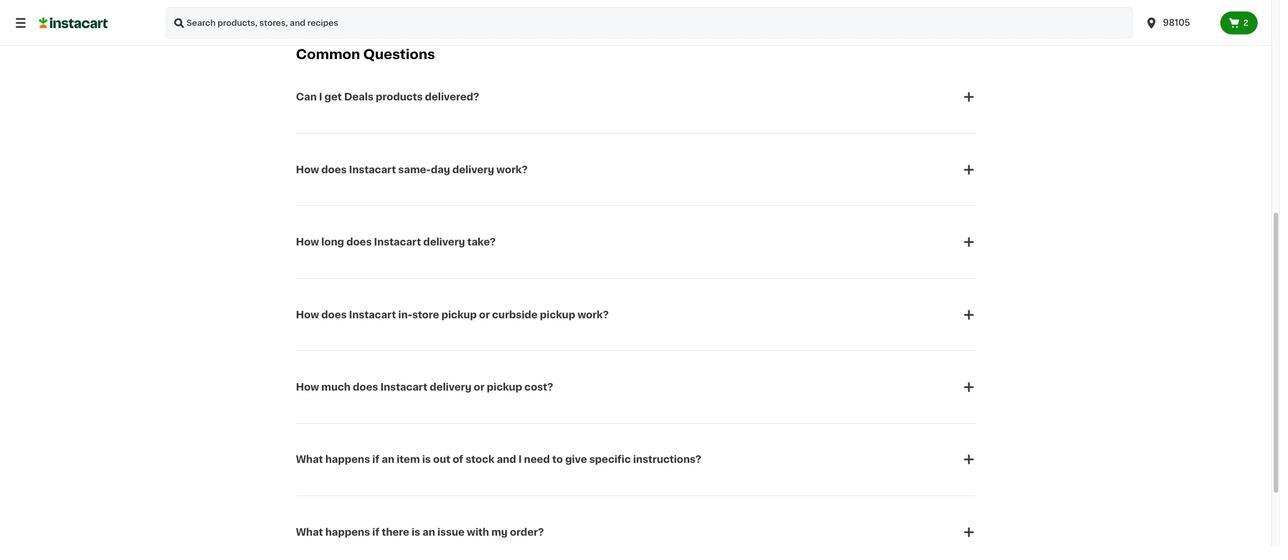 Task type: locate. For each thing, give the bounding box(es) containing it.
0 horizontal spatial an
[[382, 456, 395, 465]]

0 vertical spatial happens
[[326, 456, 370, 465]]

98105 button
[[1138, 7, 1221, 39]]

an left item
[[382, 456, 395, 465]]

work?
[[497, 165, 528, 174], [578, 310, 609, 320]]

0 horizontal spatial pickup
[[442, 310, 477, 320]]

1 in from the left
[[584, 6, 589, 12]]

is left out
[[422, 456, 431, 465]]

3 how from the top
[[296, 310, 319, 320]]

delivery for take?
[[424, 238, 465, 247]]

there
[[382, 528, 410, 538]]

None search field
[[165, 7, 1134, 39]]

what inside what happens if there is an issue with my order? "dropdown button"
[[296, 528, 323, 538]]

can i get deals products delivered?
[[296, 93, 480, 102]]

of
[[453, 456, 464, 465]]

1 horizontal spatial an
[[423, 528, 435, 538]]

1 vertical spatial work?
[[578, 310, 609, 320]]

issue
[[438, 528, 465, 538]]

if left 'there'
[[373, 528, 380, 538]]

delivery inside how much does instacart delivery or pickup cost? dropdown button
[[430, 383, 472, 392]]

delivery inside how long does instacart delivery take? dropdown button
[[424, 238, 465, 247]]

long
[[322, 238, 344, 247]]

i left get
[[319, 93, 322, 102]]

instacart
[[349, 165, 396, 174], [374, 238, 421, 247], [349, 310, 396, 320], [381, 383, 428, 392]]

what
[[296, 456, 323, 465], [296, 528, 323, 538]]

i
[[319, 93, 322, 102], [519, 456, 522, 465]]

4 many in stock link from the left
[[906, 0, 985, 14]]

0 vertical spatial work?
[[497, 165, 528, 174]]

delivery
[[453, 165, 494, 174], [424, 238, 465, 247], [430, 383, 472, 392]]

1 happens from the top
[[326, 456, 370, 465]]

1 vertical spatial is
[[412, 528, 420, 538]]

questions
[[363, 49, 435, 61]]

2 many from the left
[[741, 6, 759, 12]]

if inside what happens if there is an issue with my order? "dropdown button"
[[373, 528, 380, 538]]

curbside
[[492, 310, 538, 320]]

0 vertical spatial an
[[382, 456, 395, 465]]

3 many in stock link from the left
[[818, 0, 897, 14]]

1 vertical spatial if
[[373, 528, 380, 538]]

0 vertical spatial what
[[296, 456, 323, 465]]

if for there
[[373, 528, 380, 538]]

2
[[1244, 19, 1249, 27]]

2 vertical spatial delivery
[[430, 383, 472, 392]]

my
[[492, 528, 508, 538]]

how
[[296, 165, 319, 174], [296, 238, 319, 247], [296, 310, 319, 320], [296, 383, 319, 392]]

what for what happens if an item is out of stock and i need to give specific instructions?
[[296, 456, 323, 465]]

or
[[479, 310, 490, 320], [474, 383, 485, 392]]

does
[[322, 165, 347, 174], [347, 238, 372, 247], [322, 310, 347, 320], [353, 383, 378, 392]]

how for how does instacart in-store pickup or curbside pickup work?
[[296, 310, 319, 320]]

what happens if there is an issue with my order? button
[[296, 512, 976, 547]]

pickup
[[442, 310, 477, 320], [540, 310, 576, 320], [487, 383, 523, 392]]

1 horizontal spatial work?
[[578, 310, 609, 320]]

work? inside dropdown button
[[578, 310, 609, 320]]

day
[[431, 165, 450, 174]]

3 many in stock from the left
[[829, 6, 874, 12]]

0 vertical spatial i
[[319, 93, 322, 102]]

2 if from the top
[[373, 528, 380, 538]]

2 many in stock from the left
[[741, 6, 786, 12]]

how long does instacart delivery take? button
[[296, 222, 976, 263]]

an left issue
[[423, 528, 435, 538]]

i inside "dropdown button"
[[519, 456, 522, 465]]

many in stock
[[564, 6, 609, 12], [741, 6, 786, 12], [829, 6, 874, 12], [918, 6, 963, 12]]

2 happens from the top
[[326, 528, 370, 538]]

0 vertical spatial if
[[373, 456, 380, 465]]

specific
[[590, 456, 631, 465]]

if
[[373, 456, 380, 465], [373, 528, 380, 538]]

if left item
[[373, 456, 380, 465]]

how does instacart in-store pickup or curbside pickup work? button
[[296, 294, 976, 336]]

if inside the what happens if an item is out of stock and i need to give specific instructions? "dropdown button"
[[373, 456, 380, 465]]

i right and
[[519, 456, 522, 465]]

1 vertical spatial delivery
[[424, 238, 465, 247]]

what happens if there is an issue with my order?
[[296, 528, 544, 538]]

3 many from the left
[[829, 6, 847, 12]]

in-
[[399, 310, 413, 320]]

deals
[[344, 93, 374, 102]]

instructions?
[[634, 456, 702, 465]]

order?
[[510, 528, 544, 538]]

how inside "dropdown button"
[[296, 165, 319, 174]]

pickup right curbside
[[540, 310, 576, 320]]

1 horizontal spatial i
[[519, 456, 522, 465]]

stock
[[591, 6, 609, 12], [768, 6, 786, 12], [856, 6, 874, 12], [945, 6, 963, 12], [466, 456, 495, 465]]

how for how much does instacart delivery or pickup cost?
[[296, 383, 319, 392]]

an
[[382, 456, 395, 465], [423, 528, 435, 538]]

pickup left cost?
[[487, 383, 523, 392]]

0 horizontal spatial work?
[[497, 165, 528, 174]]

1 many in stock from the left
[[564, 6, 609, 12]]

1 if from the top
[[373, 456, 380, 465]]

how much does instacart delivery or pickup cost? button
[[296, 367, 976, 408]]

1 what from the top
[[296, 456, 323, 465]]

what happens if an item is out of stock and i need to give specific instructions?
[[296, 456, 702, 465]]

0 horizontal spatial is
[[412, 528, 420, 538]]

how much does instacart delivery or pickup cost?
[[296, 383, 554, 392]]

how for how does instacart same-day delivery work?
[[296, 165, 319, 174]]

2 in from the left
[[760, 6, 766, 12]]

0 horizontal spatial i
[[319, 93, 322, 102]]

0 vertical spatial is
[[422, 456, 431, 465]]

4 how from the top
[[296, 383, 319, 392]]

2 button
[[1221, 11, 1259, 34]]

stock for 4th many in stock link from right
[[591, 6, 609, 12]]

is right 'there'
[[412, 528, 420, 538]]

many in stock link
[[552, 0, 632, 14], [729, 0, 808, 14], [818, 0, 897, 14], [906, 0, 985, 14]]

happens
[[326, 456, 370, 465], [326, 528, 370, 538]]

1 horizontal spatial pickup
[[487, 383, 523, 392]]

2 what from the top
[[296, 528, 323, 538]]

get
[[325, 93, 342, 102]]

what inside the what happens if an item is out of stock and i need to give specific instructions? "dropdown button"
[[296, 456, 323, 465]]

2 how from the top
[[296, 238, 319, 247]]

pickup right store
[[442, 310, 477, 320]]

how does instacart in-store pickup or curbside pickup work?
[[296, 310, 609, 320]]

1 vertical spatial an
[[423, 528, 435, 538]]

what happens if an item is out of stock and i need to give specific instructions? button
[[296, 440, 976, 481]]

1 vertical spatial happens
[[326, 528, 370, 538]]

in
[[584, 6, 589, 12], [760, 6, 766, 12], [849, 6, 855, 12], [937, 6, 943, 12]]

take?
[[468, 238, 496, 247]]

how long does instacart delivery take?
[[296, 238, 496, 247]]

1 vertical spatial or
[[474, 383, 485, 392]]

many
[[564, 6, 582, 12], [741, 6, 759, 12], [829, 6, 847, 12], [918, 6, 936, 12]]

1 vertical spatial i
[[519, 456, 522, 465]]

instacart inside "dropdown button"
[[349, 165, 396, 174]]

4 many in stock from the left
[[918, 6, 963, 12]]

common questions
[[296, 49, 435, 61]]

0 vertical spatial or
[[479, 310, 490, 320]]

is
[[422, 456, 431, 465], [412, 528, 420, 538]]

can i get deals products delivered? button
[[296, 77, 976, 118]]

how inside dropdown button
[[296, 383, 319, 392]]

1 how from the top
[[296, 165, 319, 174]]

or inside dropdown button
[[474, 383, 485, 392]]

0 vertical spatial delivery
[[453, 165, 494, 174]]

1 vertical spatial what
[[296, 528, 323, 538]]



Task type: vqa. For each thing, say whether or not it's contained in the screenshot.
first How from the top
yes



Task type: describe. For each thing, give the bounding box(es) containing it.
or inside dropdown button
[[479, 310, 490, 320]]

many in stock for 4th many in stock link from right
[[564, 6, 609, 12]]

item
[[397, 456, 420, 465]]

need
[[524, 456, 550, 465]]

stock for 1st many in stock link from right
[[945, 6, 963, 12]]

if for an
[[373, 456, 380, 465]]

many in stock for 2nd many in stock link from left
[[741, 6, 786, 12]]

4 in from the left
[[937, 6, 943, 12]]

4 many from the left
[[918, 6, 936, 12]]

pickup inside how much does instacart delivery or pickup cost? dropdown button
[[487, 383, 523, 392]]

delivery for or
[[430, 383, 472, 392]]

common
[[296, 49, 360, 61]]

to
[[553, 456, 563, 465]]

instacart logo image
[[39, 16, 108, 30]]

1 many in stock link from the left
[[552, 0, 632, 14]]

2 many in stock link from the left
[[729, 0, 808, 14]]

and
[[497, 456, 517, 465]]

how does instacart same-day delivery work?
[[296, 165, 528, 174]]

much
[[322, 383, 351, 392]]

i inside dropdown button
[[319, 93, 322, 102]]

1 many from the left
[[564, 6, 582, 12]]

out
[[433, 456, 451, 465]]

98105 button
[[1145, 7, 1214, 39]]

2 horizontal spatial pickup
[[540, 310, 576, 320]]

how for how long does instacart delivery take?
[[296, 238, 319, 247]]

an inside the what happens if an item is out of stock and i need to give specific instructions? "dropdown button"
[[382, 456, 395, 465]]

give
[[566, 456, 587, 465]]

cost?
[[525, 383, 554, 392]]

instacart inside dropdown button
[[381, 383, 428, 392]]

with
[[467, 528, 489, 538]]

1 horizontal spatial is
[[422, 456, 431, 465]]

delivered?
[[425, 93, 480, 102]]

how does instacart same-day delivery work? button
[[296, 149, 976, 190]]

can
[[296, 93, 317, 102]]

happens for there
[[326, 528, 370, 538]]

stock for 2nd many in stock link from left
[[768, 6, 786, 12]]

products
[[376, 93, 423, 102]]

98105
[[1164, 18, 1191, 27]]

Search field
[[165, 7, 1134, 39]]

does inside "dropdown button"
[[322, 165, 347, 174]]

happens for an
[[326, 456, 370, 465]]

what for what happens if there is an issue with my order?
[[296, 528, 323, 538]]

store
[[413, 310, 439, 320]]

work? inside "dropdown button"
[[497, 165, 528, 174]]

many in stock for 1st many in stock link from right
[[918, 6, 963, 12]]

same-
[[399, 165, 431, 174]]

stock for 2nd many in stock link from right
[[856, 6, 874, 12]]

3 in from the left
[[849, 6, 855, 12]]

stock inside "dropdown button"
[[466, 456, 495, 465]]

an inside what happens if there is an issue with my order? "dropdown button"
[[423, 528, 435, 538]]

many in stock for 2nd many in stock link from right
[[829, 6, 874, 12]]

does inside dropdown button
[[353, 383, 378, 392]]

delivery inside how does instacart same-day delivery work? "dropdown button"
[[453, 165, 494, 174]]



